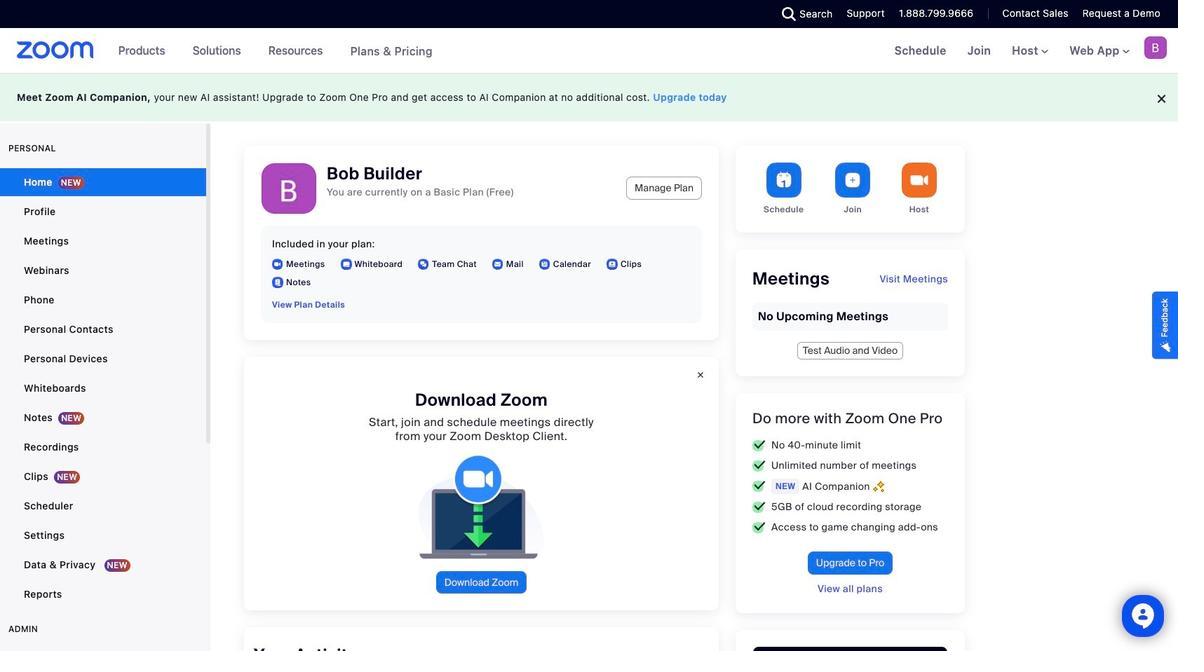 Task type: describe. For each thing, give the bounding box(es) containing it.
check box image
[[753, 522, 766, 534]]

zoom logo image
[[17, 41, 94, 59]]

personal menu menu
[[0, 168, 206, 611]]

meetings navigation
[[885, 28, 1179, 74]]

profile.zoom_whiteboard image
[[341, 259, 352, 270]]

profile.zoom_mail image
[[493, 259, 504, 270]]

advanced feature image
[[874, 481, 885, 493]]

schedule image
[[767, 163, 802, 198]]

avatar image
[[262, 164, 316, 218]]

1 check box image from the top
[[753, 440, 766, 452]]

profile.zoom_meetings image
[[272, 259, 284, 270]]



Task type: locate. For each thing, give the bounding box(es) containing it.
profile.zoom_calendar image
[[539, 259, 551, 270]]

4 check box image from the top
[[753, 502, 766, 513]]

check box image
[[753, 440, 766, 452], [753, 461, 766, 472], [753, 481, 766, 493], [753, 502, 766, 513]]

profile picture image
[[1145, 36, 1168, 59]]

banner
[[0, 28, 1179, 74]]

profile.zoom_notes image
[[272, 277, 284, 288]]

3 check box image from the top
[[753, 481, 766, 493]]

product information navigation
[[108, 28, 444, 74]]

profile.zoom_clips image
[[607, 259, 618, 270]]

profile.zoom_team_chat image
[[418, 259, 430, 270]]

join image
[[836, 163, 871, 198]]

host image
[[902, 163, 938, 198]]

footer
[[0, 73, 1179, 121]]

2 check box image from the top
[[753, 461, 766, 472]]

download zoom image
[[408, 455, 556, 561]]



Task type: vqa. For each thing, say whether or not it's contained in the screenshot.
the "one"
no



